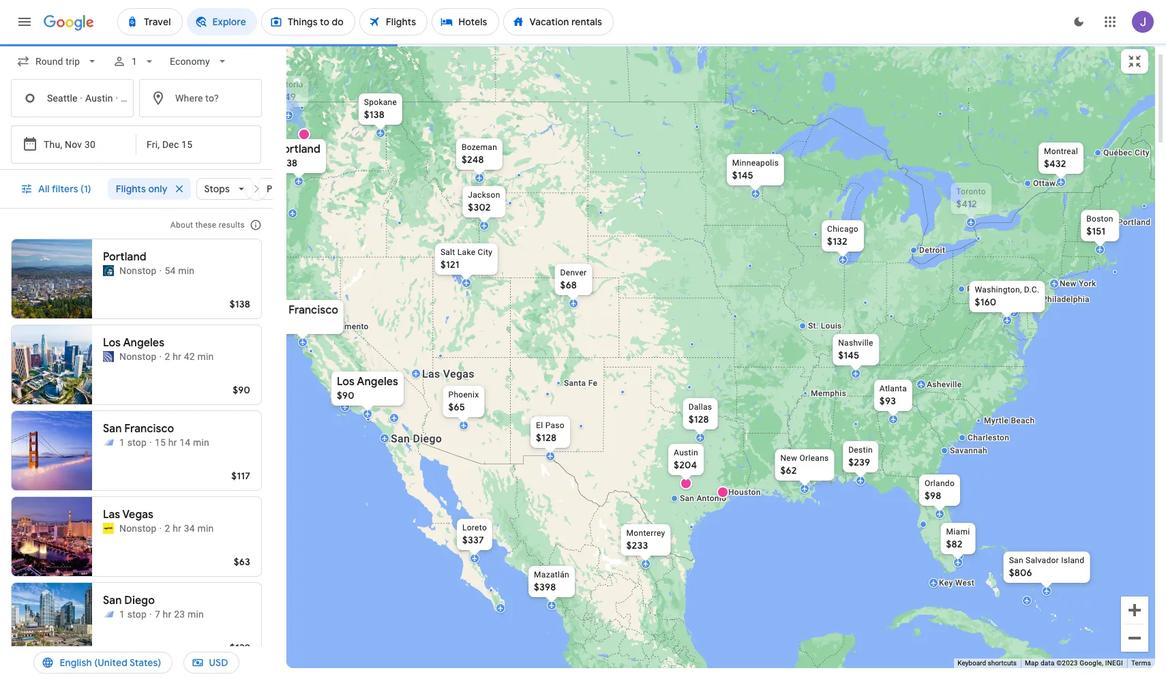 Task type: locate. For each thing, give the bounding box(es) containing it.
0 horizontal spatial ·
[[80, 92, 83, 103]]

1 horizontal spatial las vegas
[[422, 368, 475, 381]]

1 nonstop from the top
[[119, 265, 157, 276]]

francisco inside button
[[289, 304, 338, 317]]

san diego inside map region
[[391, 433, 442, 446]]

$145 inside minneapolis $145
[[733, 169, 754, 181]]

min for 15 hr 14 min
[[193, 437, 209, 448]]

0 vertical spatial houston
[[121, 92, 158, 103]]

1 horizontal spatial vegas
[[443, 368, 475, 381]]

1 1 stop from the top
[[119, 437, 147, 448]]

1 horizontal spatial san francisco
[[267, 304, 338, 317]]

stop for francisco
[[127, 437, 147, 448]]

 image left 54
[[159, 264, 162, 278]]

2 vertical spatial 1
[[119, 609, 125, 620]]

map data ©2023 google, inegi
[[1025, 660, 1124, 667]]

denver $68
[[561, 268, 587, 291]]

1 horizontal spatial diego
[[413, 433, 442, 446]]

las
[[422, 368, 440, 381], [103, 508, 120, 522]]

mazatlán
[[534, 570, 570, 580]]

0 vertical spatial nonstop
[[119, 265, 157, 276]]

min right 42
[[197, 351, 214, 362]]

english
[[60, 657, 92, 669]]

$128 down dallas
[[689, 413, 709, 426]]

1 horizontal spatial $145
[[839, 349, 860, 362]]

portland up alaska icon
[[103, 250, 147, 264]]

2 horizontal spatial portland
[[1118, 218, 1151, 227]]

0 vertical spatial angeles
[[123, 336, 164, 350]]

0 vertical spatial stop
[[127, 437, 147, 448]]

$145 down nashville
[[839, 349, 860, 362]]

stop left 15
[[127, 437, 147, 448]]

432 US dollars text field
[[1045, 158, 1067, 170]]

1 vertical spatial stop
[[127, 609, 147, 620]]

$138 up price popup button
[[277, 156, 298, 168]]

204 US dollars text field
[[674, 459, 697, 471]]

las vegas up phoenix
[[422, 368, 475, 381]]

·
[[80, 92, 83, 103], [116, 92, 118, 103], [160, 92, 163, 103]]

city right lake
[[478, 248, 493, 257]]

1 vertical spatial $138
[[277, 156, 298, 168]]

None field
[[11, 49, 105, 74], [165, 49, 235, 74], [11, 49, 105, 74], [165, 49, 235, 74]]

1 vertical spatial los
[[337, 375, 355, 389]]

about
[[170, 220, 193, 230]]

none text field inside 'filters' form
[[11, 79, 134, 117]]

$138 inside spokane $138
[[364, 108, 385, 121]]

san francisco
[[267, 304, 338, 317], [103, 422, 174, 436]]

2 nonstop from the top
[[119, 351, 157, 362]]

0 horizontal spatial vegas
[[122, 508, 153, 522]]

1 stop from the top
[[127, 437, 147, 448]]

los inside los angeles $90
[[337, 375, 355, 389]]

1 horizontal spatial francisco
[[289, 304, 338, 317]]

1 horizontal spatial angeles
[[357, 375, 398, 389]]

1 horizontal spatial $90
[[337, 390, 355, 402]]

los up 90 us dollars text box
[[337, 375, 355, 389]]

1 vertical spatial angeles
[[357, 375, 398, 389]]

1 vertical spatial san francisco
[[103, 422, 174, 436]]

map
[[1025, 660, 1039, 667]]

hr for 14
[[168, 437, 177, 448]]

2 stop from the top
[[127, 609, 147, 620]]

$145 down minneapolis
[[733, 169, 754, 181]]

0 horizontal spatial $90
[[233, 384, 250, 396]]

128 US dollars text field
[[689, 413, 709, 426]]

chicago
[[828, 224, 859, 234]]

$128 inside el paso $128
[[536, 432, 557, 444]]

$145 inside nashville $145
[[839, 349, 860, 362]]

0 vertical spatial las
[[422, 368, 440, 381]]

$806
[[1009, 567, 1033, 579]]

82 US dollars text field
[[947, 538, 963, 551]]

1 vertical spatial 1
[[119, 437, 125, 448]]

spirit image
[[103, 523, 114, 534]]

0 horizontal spatial $145
[[733, 169, 754, 181]]

san
[[267, 304, 286, 317], [103, 422, 122, 436], [391, 433, 410, 446], [680, 494, 695, 503], [1009, 556, 1024, 566], [103, 594, 122, 608]]

1 vertical spatial las
[[103, 508, 120, 522]]

117 US dollars text field
[[231, 470, 250, 482]]

san diego
[[391, 433, 442, 446], [103, 594, 155, 608]]

62 US dollars text field
[[781, 465, 797, 477]]

new
[[1060, 279, 1077, 289], [781, 454, 798, 463]]

price button
[[259, 178, 313, 200]]

new up $62
[[781, 454, 798, 463]]

1 up seattle · austin · houston ·
[[132, 56, 137, 67]]

spokane $138
[[364, 98, 397, 121]]

flights only button
[[108, 173, 191, 205]]

0 vertical spatial $138
[[364, 108, 385, 121]]

$117
[[231, 470, 250, 482]]

price
[[267, 183, 290, 195]]

7
[[155, 609, 160, 620]]

usd
[[209, 657, 228, 669]]

$151
[[1087, 225, 1106, 237]]

new inside new orleans $62
[[781, 454, 798, 463]]

15 hr 14 min
[[155, 437, 209, 448]]

1 horizontal spatial san diego
[[391, 433, 442, 446]]

stops
[[204, 183, 230, 195]]

2 1 stop from the top
[[119, 609, 147, 620]]

frontier and spirit image up "english (united states)"
[[103, 609, 114, 620]]

las right los angeles $90
[[422, 368, 440, 381]]

 image
[[159, 264, 162, 278], [159, 350, 162, 364], [159, 522, 162, 536]]

$398
[[534, 581, 556, 594]]

1 vertical spatial 1 stop
[[119, 609, 147, 620]]

1 vertical spatial $145
[[839, 349, 860, 362]]

0 horizontal spatial new
[[781, 454, 798, 463]]

terms
[[1132, 660, 1152, 667]]

1 vertical spatial new
[[781, 454, 798, 463]]

2
[[165, 351, 170, 362], [165, 523, 170, 534]]

antonio
[[697, 494, 727, 503]]

min for 2 hr 34 min
[[197, 523, 214, 534]]

1 vertical spatial san diego
[[103, 594, 155, 608]]

 image for las vegas
[[159, 522, 162, 536]]

loreto
[[463, 523, 487, 533]]

Departure text field
[[44, 126, 106, 163]]

states)
[[130, 657, 161, 669]]

$138 for portland
[[277, 156, 298, 168]]

0 vertical spatial las vegas
[[422, 368, 475, 381]]

angeles inside los angeles $90
[[357, 375, 398, 389]]

$63
[[234, 556, 250, 568]]

138 US dollars text field
[[364, 108, 385, 121]]

3 · from the left
[[160, 92, 163, 103]]

stop left "7"
[[127, 609, 147, 620]]

0 vertical spatial new
[[1060, 279, 1077, 289]]

0 vertical spatial frontier and spirit image
[[103, 437, 114, 448]]

hr left "34"
[[173, 523, 181, 534]]

1 vertical spatial austin
[[674, 448, 699, 458]]

2 left 42
[[165, 351, 170, 362]]

$68
[[561, 279, 577, 291]]

3 nonstop from the top
[[119, 523, 157, 534]]

ottawa
[[1034, 179, 1061, 188]]

1 vertical spatial nonstop
[[119, 351, 157, 362]]

pittsburgh
[[967, 284, 1008, 294]]

english (united states)
[[60, 657, 161, 669]]

1 vertical spatial houston
[[729, 488, 761, 497]]

dallas $128
[[689, 403, 713, 426]]

1 vertical spatial 2
[[165, 523, 170, 534]]

min for 7 hr 23 min
[[188, 609, 204, 620]]

new for new york
[[1060, 279, 1077, 289]]

233 US dollars text field
[[627, 540, 648, 552]]

san francisco up sacramento
[[267, 304, 338, 317]]

0 vertical spatial diego
[[413, 433, 442, 446]]

1 for diego
[[119, 609, 125, 620]]

min
[[178, 265, 195, 276], [197, 351, 214, 362], [193, 437, 209, 448], [197, 523, 214, 534], [188, 609, 204, 620]]

seattle · austin · houston ·
[[47, 92, 166, 103]]

frontier and spirit image left 15
[[103, 437, 114, 448]]

0 vertical spatial 1
[[132, 56, 137, 67]]

1 vertical spatial frontier and spirit image
[[103, 609, 114, 620]]

portland
[[277, 141, 321, 155], [1118, 218, 1151, 227], [103, 250, 147, 264]]

0 horizontal spatial angeles
[[123, 336, 164, 350]]

st. louis
[[808, 321, 842, 331]]

63 US dollars text field
[[234, 556, 250, 568]]

angeles
[[123, 336, 164, 350], [357, 375, 398, 389]]

orlando $98
[[925, 479, 955, 502]]

terms link
[[1132, 660, 1152, 667]]

hr left 42
[[173, 351, 181, 362]]

1 left "7"
[[119, 609, 125, 620]]

nonstop down los angeles at the left of page
[[119, 351, 157, 362]]

las vegas up 'spirit' "icon"
[[103, 508, 153, 522]]

fe
[[589, 379, 598, 388]]

2 2 from the top
[[165, 523, 170, 534]]

min right "34"
[[197, 523, 214, 534]]

$145 for minneapolis $145
[[733, 169, 754, 181]]

2 horizontal spatial ·
[[160, 92, 163, 103]]

0 horizontal spatial san diego
[[103, 594, 155, 608]]

0 vertical spatial francisco
[[289, 304, 338, 317]]

$138 down 'spokane'
[[364, 108, 385, 121]]

city inside salt lake city $121
[[478, 248, 493, 257]]

249 US dollars text field
[[274, 91, 296, 103]]

1 stop left 15
[[119, 437, 147, 448]]

 image left 2 hr 34 min
[[159, 522, 162, 536]]

1 stop left "7"
[[119, 609, 147, 620]]

$138 inside the portland $138
[[277, 156, 298, 168]]

1 horizontal spatial city
[[1135, 148, 1150, 158]]

houston down 1 popup button
[[121, 92, 158, 103]]

1 horizontal spatial $128
[[689, 413, 709, 426]]

1 horizontal spatial los
[[337, 375, 355, 389]]

337 US dollars text field
[[463, 534, 484, 546]]

132 US dollars text field
[[828, 235, 848, 248]]

nonstop for los angeles
[[119, 351, 157, 362]]

34
[[184, 523, 195, 534]]

diego inside map region
[[413, 433, 442, 446]]

los
[[103, 336, 121, 350], [337, 375, 355, 389]]

0 horizontal spatial diego
[[124, 594, 155, 608]]

1 horizontal spatial houston
[[729, 488, 761, 497]]

1 vertical spatial  image
[[159, 350, 162, 364]]

hr
[[173, 351, 181, 362], [168, 437, 177, 448], [173, 523, 181, 534], [163, 609, 172, 620]]

 image left 2 hr 42 min
[[159, 350, 162, 364]]

québec city
[[1104, 148, 1150, 158]]

1 button
[[107, 45, 162, 78]]

english (united states) button
[[34, 647, 172, 680]]

$233
[[627, 540, 648, 552]]

Return text field
[[147, 126, 215, 163]]

0 vertical spatial $145
[[733, 169, 754, 181]]

1 inside popup button
[[132, 56, 137, 67]]

1 vertical spatial $128
[[536, 432, 557, 444]]

united image
[[103, 351, 114, 362]]

$132
[[828, 235, 848, 248]]

portland up $138 text field
[[277, 141, 321, 155]]

1 horizontal spatial $138
[[277, 156, 298, 168]]

1 horizontal spatial austin
[[674, 448, 699, 458]]

0 vertical spatial 2
[[165, 351, 170, 362]]

1 2 from the top
[[165, 351, 170, 362]]

2 horizontal spatial $138
[[364, 108, 385, 121]]

austin $204
[[674, 448, 699, 471]]

$90
[[233, 384, 250, 396], [337, 390, 355, 402]]

239 US dollars text field
[[849, 456, 871, 469]]

1 horizontal spatial new
[[1060, 279, 1077, 289]]

None text field
[[11, 79, 134, 117]]

2  image from the top
[[159, 350, 162, 364]]

0 horizontal spatial francisco
[[124, 422, 174, 436]]

houston right antonio
[[729, 488, 761, 497]]

0 vertical spatial vegas
[[443, 368, 475, 381]]

$138 for spokane
[[364, 108, 385, 121]]

francisco up sacramento
[[289, 304, 338, 317]]

min right 54
[[178, 265, 195, 276]]

austin up $204 text box
[[674, 448, 699, 458]]

0 vertical spatial $128
[[689, 413, 709, 426]]

0 horizontal spatial $138
[[230, 298, 250, 310]]

2 frontier and spirit image from the top
[[103, 609, 114, 620]]

hr right 15
[[168, 437, 177, 448]]

city right québec
[[1135, 148, 1150, 158]]

1 frontier and spirit image from the top
[[103, 437, 114, 448]]

san inside san salvador island $806
[[1009, 556, 1024, 566]]

2 left "34"
[[165, 523, 170, 534]]

filters
[[52, 183, 78, 195]]

2 vertical spatial nonstop
[[119, 523, 157, 534]]

0 vertical spatial austin
[[85, 92, 113, 103]]

nashville $145
[[839, 338, 874, 362]]

$432
[[1045, 158, 1067, 170]]

los angeles $90
[[337, 375, 398, 402]]

nonstop right alaska icon
[[119, 265, 157, 276]]

min right 14
[[193, 437, 209, 448]]

0 horizontal spatial austin
[[85, 92, 113, 103]]

1 vertical spatial city
[[478, 248, 493, 257]]

0 vertical spatial  image
[[159, 264, 162, 278]]

san francisco up 15
[[103, 422, 174, 436]]

1 for francisco
[[119, 437, 125, 448]]

monterrey
[[627, 529, 665, 538]]

hr right "7"
[[163, 609, 172, 620]]

salt lake city $121
[[441, 248, 493, 271]]

65 US dollars text field
[[449, 401, 465, 413]]

stop for diego
[[127, 609, 147, 620]]

$128 down the el
[[536, 432, 557, 444]]

0 horizontal spatial $128
[[536, 432, 557, 444]]

0 vertical spatial los
[[103, 336, 121, 350]]

orlando
[[925, 479, 955, 488]]

nonstop right 'spirit' "icon"
[[119, 523, 157, 534]]

1 vertical spatial vegas
[[122, 508, 153, 522]]

3  image from the top
[[159, 522, 162, 536]]

francisco up 15
[[124, 422, 174, 436]]

0 horizontal spatial los
[[103, 336, 121, 350]]

min for 2 hr 42 min
[[197, 351, 214, 362]]

0 horizontal spatial houston
[[121, 92, 158, 103]]

view smaller map image
[[1127, 53, 1143, 70]]

new up philadelphia
[[1060, 279, 1077, 289]]

frontier and spirit image
[[103, 437, 114, 448], [103, 609, 114, 620]]

bozeman $248
[[462, 143, 497, 166]]

0 horizontal spatial las
[[103, 508, 120, 522]]

minneapolis $145
[[733, 158, 779, 181]]

0 vertical spatial san diego
[[391, 433, 442, 446]]

portland right "boston $151"
[[1118, 218, 1151, 227]]

loreto $337
[[463, 523, 487, 546]]

1 horizontal spatial ·
[[116, 92, 118, 103]]

1
[[132, 56, 137, 67], [119, 437, 125, 448], [119, 609, 125, 620]]

key
[[939, 579, 953, 588]]

las up 'spirit' "icon"
[[103, 508, 120, 522]]

0 horizontal spatial san francisco
[[103, 422, 174, 436]]

0 horizontal spatial city
[[478, 248, 493, 257]]

los angeles
[[103, 336, 164, 350]]

las inside map region
[[422, 368, 440, 381]]

los up united icon
[[103, 336, 121, 350]]

min right 23
[[188, 609, 204, 620]]

austin inside map region
[[674, 448, 699, 458]]

austin right seattle
[[85, 92, 113, 103]]

2 vertical spatial  image
[[159, 522, 162, 536]]

1 stop for francisco
[[119, 437, 147, 448]]

1 horizontal spatial portland
[[277, 141, 321, 155]]

2 vertical spatial portland
[[103, 250, 147, 264]]

0 vertical spatial san francisco
[[267, 304, 338, 317]]

1 left 15
[[119, 437, 125, 448]]

1  image from the top
[[159, 264, 162, 278]]

$249
[[274, 91, 296, 103]]

302 US dollars text field
[[468, 201, 491, 214]]

1 horizontal spatial las
[[422, 368, 440, 381]]

0 horizontal spatial las vegas
[[103, 508, 153, 522]]

all
[[38, 183, 50, 195]]

new orleans $62
[[781, 454, 829, 477]]

93 US dollars text field
[[880, 395, 897, 407]]

7 hr 23 min
[[155, 609, 204, 620]]

savannah
[[950, 446, 988, 456]]

sacramento
[[323, 322, 369, 332]]

$138 left san francisco button
[[230, 298, 250, 310]]

0 vertical spatial 1 stop
[[119, 437, 147, 448]]



Task type: vqa. For each thing, say whether or not it's contained in the screenshot.


Task type: describe. For each thing, give the bounding box(es) containing it.
138 US dollars text field
[[277, 156, 298, 168]]

151 US dollars text field
[[1087, 225, 1106, 237]]

$62
[[781, 465, 797, 477]]

vegas inside map region
[[443, 368, 475, 381]]

only
[[148, 183, 168, 195]]

160 US dollars text field
[[975, 296, 997, 308]]

about these results
[[170, 220, 245, 230]]

usd button
[[183, 647, 239, 680]]

145 US dollars text field
[[839, 349, 860, 362]]

$128 inside the "dallas $128"
[[689, 413, 709, 426]]

toronto
[[957, 187, 986, 196]]

$412
[[957, 198, 978, 210]]

flights only
[[116, 183, 168, 195]]

frontier and spirit image for san diego
[[103, 609, 114, 620]]

atlanta $93
[[880, 384, 907, 407]]

el
[[536, 421, 543, 430]]

new for new orleans $62
[[781, 454, 798, 463]]

chicago $132
[[828, 224, 859, 248]]

2 · from the left
[[116, 92, 118, 103]]

destin
[[849, 446, 873, 455]]

san inside button
[[267, 304, 286, 317]]

victoria $249
[[274, 80, 303, 103]]

all filters (1)
[[38, 183, 91, 195]]

54
[[165, 265, 176, 276]]

shortcuts
[[988, 660, 1017, 667]]

806 US dollars text field
[[1009, 567, 1033, 579]]

all filters (1) button
[[12, 173, 102, 205]]

398 US dollars text field
[[534, 581, 556, 594]]

 image for los angeles
[[159, 350, 162, 364]]

toronto $412
[[957, 187, 986, 210]]

$337
[[463, 534, 484, 546]]

1 · from the left
[[80, 92, 83, 103]]

los for los angeles
[[103, 336, 121, 350]]

york
[[1079, 279, 1097, 289]]

houston inside map region
[[729, 488, 761, 497]]

data
[[1041, 660, 1055, 667]]

138 US dollars text field
[[230, 298, 250, 310]]

$90 inside los angeles $90
[[337, 390, 355, 402]]

san francisco button
[[259, 297, 347, 345]]

lake
[[458, 248, 476, 257]]

detroit
[[920, 246, 946, 255]]

santa
[[564, 379, 586, 388]]

san salvador island $806
[[1009, 556, 1085, 579]]

atlanta
[[880, 384, 907, 394]]

main menu image
[[16, 14, 33, 30]]

orleans
[[800, 454, 829, 463]]

0 vertical spatial city
[[1135, 148, 1150, 158]]

next image
[[240, 173, 273, 205]]

nonstop for portland
[[119, 265, 157, 276]]

145 US dollars text field
[[733, 169, 754, 181]]

destin $239
[[849, 446, 873, 469]]

0 vertical spatial portland
[[277, 141, 321, 155]]

phoenix $65
[[449, 390, 479, 413]]

portland $138
[[277, 141, 321, 168]]

paso
[[546, 421, 565, 430]]

hr for 23
[[163, 609, 172, 620]]

90 US dollars text field
[[233, 384, 250, 396]]

houston inside 'filters' form
[[121, 92, 158, 103]]

inegi
[[1106, 660, 1124, 667]]

asheville
[[927, 380, 962, 390]]

filters form
[[0, 44, 273, 170]]

dallas
[[689, 403, 713, 412]]

$145 for nashville $145
[[839, 349, 860, 362]]

42
[[184, 351, 195, 362]]

québec
[[1104, 148, 1133, 158]]

philadelphia
[[1042, 295, 1090, 304]]

alaska image
[[103, 265, 114, 276]]

1 vertical spatial portland
[[1118, 218, 1151, 227]]

austin inside 'filters' form
[[85, 92, 113, 103]]

hr for 42
[[173, 351, 181, 362]]

salvador
[[1026, 556, 1060, 566]]

map region
[[259, 0, 1156, 680]]

jackson $302
[[468, 190, 501, 214]]

frontier and spirit image for san francisco
[[103, 437, 114, 448]]

monterrey $233
[[627, 529, 665, 552]]

loading results progress bar
[[0, 44, 1167, 46]]

$82
[[947, 538, 963, 551]]

el paso $128
[[536, 421, 565, 444]]

change appearance image
[[1063, 5, 1096, 38]]

island
[[1062, 556, 1085, 566]]

stops button
[[196, 173, 253, 205]]

keyboard shortcuts button
[[958, 659, 1017, 669]]

$65
[[449, 401, 465, 413]]

d.c.
[[1025, 285, 1040, 295]]

boston
[[1087, 214, 1114, 224]]

boston $151
[[1087, 214, 1114, 237]]

jackson
[[468, 190, 501, 200]]

minneapolis
[[733, 158, 779, 168]]

west
[[956, 579, 975, 588]]

$248
[[462, 154, 484, 166]]

15
[[155, 437, 166, 448]]

$93
[[880, 395, 897, 407]]

54 min
[[165, 265, 195, 276]]

angeles for los angeles $90
[[357, 375, 398, 389]]

$129
[[230, 642, 250, 654]]

1 vertical spatial diego
[[124, 594, 155, 608]]

2 for los angeles
[[165, 351, 170, 362]]

nonstop for las vegas
[[119, 523, 157, 534]]

san antonio
[[680, 494, 727, 503]]

1 stop for diego
[[119, 609, 147, 620]]

spokane
[[364, 98, 397, 107]]

washington,
[[975, 285, 1022, 295]]

san francisco inside button
[[267, 304, 338, 317]]

1 vertical spatial francisco
[[124, 422, 174, 436]]

las vegas inside map region
[[422, 368, 475, 381]]

$121
[[441, 259, 460, 271]]

(1)
[[81, 183, 91, 195]]

2 hr 42 min
[[165, 351, 214, 362]]

mazatlán $398
[[534, 570, 570, 594]]

90 US dollars text field
[[337, 390, 355, 402]]

129 US dollars text field
[[230, 642, 250, 654]]

phoenix
[[449, 390, 479, 400]]

1 vertical spatial las vegas
[[103, 508, 153, 522]]

keyboard
[[958, 660, 987, 667]]

 image for portland
[[159, 264, 162, 278]]

2 vertical spatial $138
[[230, 298, 250, 310]]

2 for las vegas
[[165, 523, 170, 534]]

angeles for los angeles
[[123, 336, 164, 350]]

memphis
[[811, 389, 847, 398]]

results
[[219, 220, 245, 230]]

Where to? text field
[[139, 79, 262, 117]]

miami $82
[[947, 527, 970, 551]]

128 US dollars text field
[[536, 432, 557, 444]]

montreal $432
[[1045, 147, 1079, 170]]

68 US dollars text field
[[561, 279, 577, 291]]

0 horizontal spatial portland
[[103, 250, 147, 264]]

412 US dollars text field
[[957, 198, 978, 210]]

nashville
[[839, 338, 874, 348]]

key west
[[939, 579, 975, 588]]

beach
[[1011, 416, 1035, 426]]

98 US dollars text field
[[925, 490, 942, 502]]

hr for 34
[[173, 523, 181, 534]]

121 US dollars text field
[[441, 259, 460, 271]]

$204
[[674, 459, 697, 471]]

st.
[[808, 321, 819, 331]]

los for los angeles $90
[[337, 375, 355, 389]]

248 US dollars text field
[[462, 154, 484, 166]]

$160
[[975, 296, 997, 308]]

montreal
[[1045, 147, 1079, 156]]

about these results image
[[239, 209, 272, 242]]



